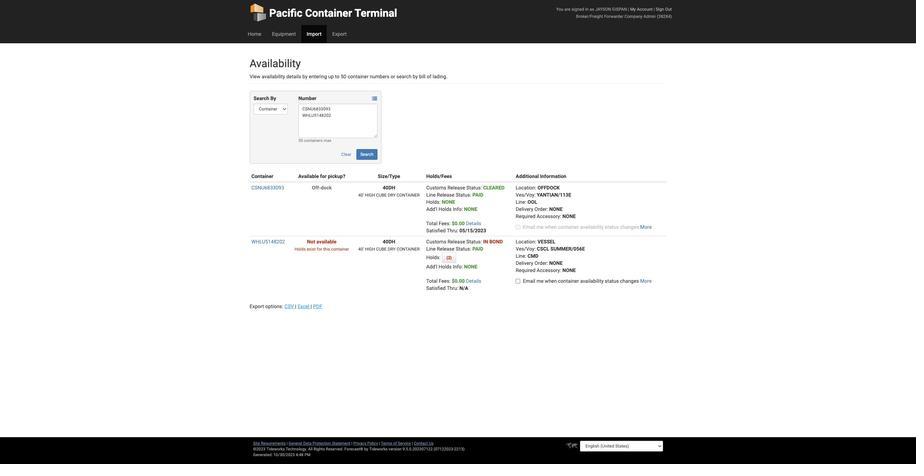 Task type: locate. For each thing, give the bounding box(es) containing it.
1 horizontal spatial export
[[333, 31, 347, 37]]

forecast®
[[345, 448, 363, 452]]

add'l holds info: none
[[427, 264, 478, 270]]

0 vertical spatial details
[[466, 221, 482, 227]]

0 vertical spatial order
[[535, 207, 547, 212]]

bill
[[419, 74, 426, 80]]

0 vertical spatial container
[[397, 193, 420, 198]]

excel
[[298, 304, 310, 310]]

as
[[590, 7, 595, 12]]

1 line: from the top
[[516, 199, 527, 205]]

0 vertical spatial more
[[641, 225, 652, 230]]

when
[[545, 225, 557, 230], [545, 279, 557, 284]]

export for export
[[333, 31, 347, 37]]

1 customs from the top
[[427, 185, 447, 191]]

2 email me when container availability status changes more from the top
[[523, 279, 652, 284]]

fees: inside total fees: $0.00 details satisfied thru: 05/15/2023
[[439, 221, 451, 227]]

more for location : vessel ves/voy: cscl summer/056e line: cmd delivery order : none required accessory : none
[[641, 279, 652, 284]]

$0.00 inside total fees: $0.00 details satisfied thru: n/a
[[452, 279, 465, 284]]

1 email from the top
[[523, 225, 536, 230]]

of right 'bill'
[[427, 74, 432, 80]]

1 vertical spatial 40'
[[359, 247, 364, 252]]

1 vertical spatial 50
[[299, 139, 303, 143]]

ves/voy: up ool at right top
[[516, 192, 536, 198]]

0 vertical spatial info:
[[453, 207, 463, 212]]

dry
[[388, 193, 396, 198], [388, 247, 396, 252]]

0 vertical spatial 40'
[[359, 193, 364, 198]]

2 fees: from the top
[[439, 279, 451, 284]]

0 horizontal spatial of
[[394, 442, 397, 447]]

0 vertical spatial accessory
[[537, 214, 560, 220]]

total
[[427, 221, 438, 227], [427, 279, 438, 284]]

holds inside the customs release status : cleared line release status : paid holds: none add'l holds info: none
[[439, 207, 452, 212]]

fees: up customs release status : in bond line release status : paid
[[439, 221, 451, 227]]

| right csv
[[295, 304, 297, 310]]

0 vertical spatial dry
[[388, 193, 396, 198]]

clear
[[342, 152, 352, 157]]

holds down (2)
[[439, 264, 452, 270]]

more link
[[641, 225, 652, 230], [641, 279, 652, 284]]

container right to
[[348, 74, 369, 80]]

email down cmd
[[523, 279, 536, 284]]

email down ool at right top
[[523, 225, 536, 230]]

satisfied inside total fees: $0.00 details satisfied thru: n/a
[[427, 286, 446, 292]]

excel link
[[298, 304, 311, 310]]

1 vertical spatial more link
[[641, 279, 652, 284]]

40dh for customs release status : cleared line release status : paid holds: none add'l holds info: none
[[383, 185, 396, 191]]

fees: inside total fees: $0.00 details satisfied thru: n/a
[[439, 279, 451, 284]]

0 vertical spatial 40dh
[[383, 185, 396, 191]]

location inside location : vessel ves/voy: cscl summer/056e line: cmd delivery order : none required accessory : none
[[516, 239, 536, 245]]

2 customs from the top
[[427, 239, 447, 245]]

0 vertical spatial $0.00
[[452, 221, 465, 227]]

1 vertical spatial status
[[605, 279, 619, 284]]

when for accessory
[[545, 279, 557, 284]]

holds left exist
[[295, 247, 306, 252]]

info: inside the customs release status : cleared line release status : paid holds: none add'l holds info: none
[[453, 207, 463, 212]]

required down cmd
[[516, 268, 536, 274]]

ves/voy: inside location : offdock ves/voy: yantian/113e line: ool delivery order : none required accessory : none
[[516, 192, 536, 198]]

delivery down ool at right top
[[516, 207, 534, 212]]

none
[[442, 199, 456, 205], [464, 207, 478, 212], [550, 207, 563, 212], [563, 214, 576, 220], [550, 261, 563, 266], [464, 264, 478, 270], [563, 268, 576, 274]]

number
[[299, 96, 317, 101]]

export left options: at the bottom left of the page
[[250, 304, 264, 310]]

details inside total fees: $0.00 details satisfied thru: 05/15/2023
[[466, 221, 482, 227]]

1 vertical spatial 40dh
[[383, 239, 396, 245]]

export down "pacific container terminal"
[[333, 31, 347, 37]]

line: left cmd
[[516, 254, 527, 259]]

2 vertical spatial availability
[[581, 279, 604, 284]]

changes
[[621, 225, 639, 230], [621, 279, 639, 284]]

2 details from the top
[[466, 279, 482, 284]]

search left by at the left top of page
[[254, 96, 269, 101]]

0 horizontal spatial 50
[[299, 139, 303, 143]]

more for location : offdock ves/voy: yantian/113e line: ool delivery order : none required accessory : none
[[641, 225, 652, 230]]

2 when from the top
[[545, 279, 557, 284]]

1 vertical spatial me
[[537, 279, 544, 284]]

details link up 05/15/2023
[[466, 221, 482, 227]]

0 vertical spatial satisfied
[[427, 228, 446, 234]]

0 vertical spatial line
[[427, 192, 436, 198]]

1 vertical spatial paid
[[473, 246, 484, 252]]

by down privacy policy link
[[364, 448, 369, 452]]

1 more from the top
[[641, 225, 652, 230]]

0 vertical spatial more link
[[641, 225, 652, 230]]

accessory inside location : offdock ves/voy: yantian/113e line: ool delivery order : none required accessory : none
[[537, 214, 560, 220]]

1 vertical spatial thru:
[[447, 286, 459, 292]]

location down the additional
[[516, 185, 536, 191]]

1 vertical spatial 40dh 40' high cube dry container
[[359, 239, 420, 252]]

0 vertical spatial changes
[[621, 225, 639, 230]]

1 vertical spatial export
[[250, 304, 264, 310]]

by right details
[[303, 74, 308, 80]]

order inside location : offdock ves/voy: yantian/113e line: ool delivery order : none required accessory : none
[[535, 207, 547, 212]]

1 container from the top
[[397, 193, 420, 198]]

location up cmd
[[516, 239, 536, 245]]

1 location from the top
[[516, 185, 536, 191]]

satisfied down add'l holds info: none
[[427, 286, 446, 292]]

1 vertical spatial availability
[[581, 225, 604, 230]]

0 vertical spatial holds
[[439, 207, 452, 212]]

by left 'bill'
[[413, 74, 418, 80]]

1 vertical spatial high
[[365, 247, 375, 252]]

2 dry from the top
[[388, 247, 396, 252]]

accessory down cmd
[[537, 268, 560, 274]]

status up total fees: $0.00 details satisfied thru: 05/15/2023
[[456, 192, 470, 198]]

2 cube from the top
[[376, 247, 387, 252]]

order inside location : vessel ves/voy: cscl summer/056e line: cmd delivery order : none required accessory : none
[[535, 261, 547, 266]]

4:48
[[296, 453, 304, 458]]

exist
[[307, 247, 316, 252]]

:
[[481, 185, 482, 191], [536, 185, 537, 191], [470, 192, 472, 198], [547, 207, 548, 212], [560, 214, 562, 220], [481, 239, 482, 245], [536, 239, 537, 245], [470, 246, 472, 252], [547, 261, 548, 266], [560, 268, 562, 274]]

2 changes from the top
[[621, 279, 639, 284]]

0 vertical spatial email me when container availability status changes more
[[523, 225, 652, 230]]

2 satisfied from the top
[[427, 286, 446, 292]]

0 vertical spatial total
[[427, 221, 438, 227]]

privacy policy link
[[354, 442, 378, 447]]

available for pickup?
[[298, 174, 346, 179]]

1 paid from the top
[[473, 192, 484, 198]]

details inside total fees: $0.00 details satisfied thru: n/a
[[466, 279, 482, 284]]

2 more from the top
[[641, 279, 652, 284]]

0 vertical spatial ves/voy:
[[516, 192, 536, 198]]

generated:
[[253, 453, 273, 458]]

entering
[[309, 74, 327, 80]]

2 required from the top
[[516, 268, 536, 274]]

40dh 40' high cube dry container for customs release status : in bond line release status : paid
[[359, 239, 420, 252]]

| left my
[[629, 7, 630, 12]]

when up vessel
[[545, 225, 557, 230]]

export for export options: csv | excel | pdf
[[250, 304, 264, 310]]

0 vertical spatial thru:
[[447, 228, 459, 234]]

add'l up total fees: $0.00 details satisfied thru: 05/15/2023
[[427, 207, 438, 212]]

1 vertical spatial changes
[[621, 279, 639, 284]]

| left the pdf link
[[311, 304, 312, 310]]

2 more link from the top
[[641, 279, 652, 284]]

more link for location : offdock ves/voy: yantian/113e line: ool delivery order : none required accessory : none
[[641, 225, 652, 230]]

1 satisfied from the top
[[427, 228, 446, 234]]

thru: left n/a
[[447, 286, 459, 292]]

2 line: from the top
[[516, 254, 527, 259]]

thru: up customs release status : in bond line release status : paid
[[447, 228, 459, 234]]

1 40dh from the top
[[383, 185, 396, 191]]

me
[[537, 225, 544, 230], [537, 279, 544, 284]]

| up 'forecast®'
[[352, 442, 353, 447]]

40' for customs release status : in bond line release status : paid
[[359, 247, 364, 252]]

holds up total fees: $0.00 details satisfied thru: 05/15/2023
[[439, 207, 452, 212]]

of up version
[[394, 442, 397, 447]]

1 vertical spatial accessory
[[537, 268, 560, 274]]

status
[[467, 185, 481, 191], [456, 192, 470, 198], [467, 239, 481, 245], [456, 246, 470, 252]]

thru: inside total fees: $0.00 details satisfied thru: n/a
[[447, 286, 459, 292]]

1 thru: from the top
[[447, 228, 459, 234]]

0 vertical spatial line:
[[516, 199, 527, 205]]

customs inside customs release status : in bond line release status : paid
[[427, 239, 447, 245]]

status up (2) link
[[456, 246, 470, 252]]

2 details link from the top
[[466, 279, 482, 284]]

ves/voy: up cmd
[[516, 246, 536, 252]]

2 total from the top
[[427, 279, 438, 284]]

search
[[397, 74, 412, 80]]

1 high from the top
[[365, 193, 375, 198]]

paid inside customs release status : in bond line release status : paid
[[473, 246, 484, 252]]

2 40dh from the top
[[383, 239, 396, 245]]

50 containers max
[[299, 139, 332, 143]]

0 vertical spatial add'l
[[427, 207, 438, 212]]

reserved.
[[326, 448, 344, 452]]

search right clear button
[[361, 152, 374, 157]]

None checkbox
[[516, 225, 521, 230]]

0 horizontal spatial by
[[303, 74, 308, 80]]

1 vertical spatial line:
[[516, 254, 527, 259]]

1 $0.00 from the top
[[452, 221, 465, 227]]

2 40dh 40' high cube dry container from the top
[[359, 239, 420, 252]]

0 horizontal spatial search
[[254, 96, 269, 101]]

container up csnu6833093
[[252, 174, 274, 179]]

0 vertical spatial when
[[545, 225, 557, 230]]

customs up (2) link
[[427, 239, 447, 245]]

1 ves/voy: from the top
[[516, 192, 536, 198]]

1 horizontal spatial container
[[305, 7, 353, 19]]

0 vertical spatial paid
[[473, 192, 484, 198]]

0 vertical spatial search
[[254, 96, 269, 101]]

location inside location : offdock ves/voy: yantian/113e line: ool delivery order : none required accessory : none
[[516, 185, 536, 191]]

line down holds/fees
[[427, 192, 436, 198]]

2 40' from the top
[[359, 247, 364, 252]]

paid down cleared
[[473, 192, 484, 198]]

2 container from the top
[[397, 247, 420, 252]]

fees: for 05/15/2023
[[439, 221, 451, 227]]

in
[[586, 7, 589, 12]]

order
[[535, 207, 547, 212], [535, 261, 547, 266]]

50 left containers
[[299, 139, 303, 143]]

required inside location : vessel ves/voy: cscl summer/056e line: cmd delivery order : none required accessory : none
[[516, 268, 536, 274]]

accessory inside location : vessel ves/voy: cscl summer/056e line: cmd delivery order : none required accessory : none
[[537, 268, 560, 274]]

in
[[484, 239, 489, 245]]

0 vertical spatial status
[[605, 225, 619, 230]]

1 horizontal spatial 50
[[341, 74, 347, 80]]

0 vertical spatial delivery
[[516, 207, 534, 212]]

(2) link
[[442, 253, 457, 264]]

1 holds: from the top
[[427, 199, 441, 205]]

0 vertical spatial of
[[427, 74, 432, 80]]

2 add'l from the top
[[427, 264, 438, 270]]

for inside not available holds exist for this container
[[317, 247, 322, 252]]

1 vertical spatial cube
[[376, 247, 387, 252]]

1 accessory from the top
[[537, 214, 560, 220]]

availability for customs release status : in bond line release status : paid
[[581, 279, 604, 284]]

total for total fees: $0.00 details satisfied thru: 05/15/2023
[[427, 221, 438, 227]]

1 vertical spatial add'l
[[427, 264, 438, 270]]

1 vertical spatial when
[[545, 279, 557, 284]]

1 vertical spatial details
[[466, 279, 482, 284]]

2 order from the top
[[535, 261, 547, 266]]

2 high from the top
[[365, 247, 375, 252]]

details link for n/a
[[466, 279, 482, 284]]

2 status from the top
[[605, 279, 619, 284]]

search
[[254, 96, 269, 101], [361, 152, 374, 157]]

company
[[625, 14, 643, 19]]

container for customs release status : cleared line release status : paid holds: none add'l holds info: none
[[397, 193, 420, 198]]

container up summer/056e
[[559, 225, 579, 230]]

holds: left (2)
[[427, 255, 442, 261]]

1 vertical spatial location
[[516, 239, 536, 245]]

info:
[[453, 207, 463, 212], [453, 264, 463, 270]]

information
[[540, 174, 567, 179]]

details link up n/a
[[466, 279, 482, 284]]

1 cube from the top
[[376, 193, 387, 198]]

details link for 05/15/2023
[[466, 221, 482, 227]]

$0.00 up n/a
[[452, 279, 465, 284]]

0 vertical spatial fees:
[[439, 221, 451, 227]]

1 vertical spatial email
[[523, 279, 536, 284]]

1 40dh 40' high cube dry container from the top
[[359, 185, 420, 198]]

container
[[348, 74, 369, 80], [559, 225, 579, 230], [331, 247, 349, 252], [559, 279, 579, 284]]

contact
[[414, 442, 428, 447]]

0 vertical spatial container
[[305, 7, 353, 19]]

ves/voy: inside location : vessel ves/voy: cscl summer/056e line: cmd delivery order : none required accessory : none
[[516, 246, 536, 252]]

1 horizontal spatial search
[[361, 152, 374, 157]]

0 vertical spatial 40dh 40' high cube dry container
[[359, 185, 420, 198]]

2 me from the top
[[537, 279, 544, 284]]

for up off-dock
[[320, 174, 327, 179]]

1 dry from the top
[[388, 193, 396, 198]]

details for n/a
[[466, 279, 482, 284]]

delivery inside location : offdock ves/voy: yantian/113e line: ool delivery order : none required accessory : none
[[516, 207, 534, 212]]

1 email me when container availability status changes more from the top
[[523, 225, 652, 230]]

1 vertical spatial delivery
[[516, 261, 534, 266]]

0 vertical spatial required
[[516, 214, 536, 220]]

line: left ool at right top
[[516, 199, 527, 205]]

2 line from the top
[[427, 246, 436, 252]]

dry for customs release status : cleared line release status : paid holds: none add'l holds info: none
[[388, 193, 396, 198]]

2 email from the top
[[523, 279, 536, 284]]

holds: down holds/fees
[[427, 199, 441, 205]]

2 delivery from the top
[[516, 261, 534, 266]]

paid inside the customs release status : cleared line release status : paid holds: none add'l holds info: none
[[473, 192, 484, 198]]

2 info: from the top
[[453, 264, 463, 270]]

1 vertical spatial satisfied
[[427, 286, 446, 292]]

container for customs release status : in bond line release status : paid
[[397, 247, 420, 252]]

line up add'l holds info: none
[[427, 246, 436, 252]]

2 accessory from the top
[[537, 268, 560, 274]]

1 vertical spatial info:
[[453, 264, 463, 270]]

40dh
[[383, 185, 396, 191], [383, 239, 396, 245]]

thru: for 05/15/2023
[[447, 228, 459, 234]]

holds: inside the customs release status : cleared line release status : paid holds: none add'l holds info: none
[[427, 199, 441, 205]]

2 paid from the top
[[473, 246, 484, 252]]

1 vertical spatial order
[[535, 261, 547, 266]]

1 vertical spatial customs
[[427, 239, 447, 245]]

satisfied inside total fees: $0.00 details satisfied thru: 05/15/2023
[[427, 228, 446, 234]]

2 ves/voy: from the top
[[516, 246, 536, 252]]

to
[[335, 74, 340, 80]]

details up n/a
[[466, 279, 482, 284]]

customs down holds/fees
[[427, 185, 447, 191]]

more
[[641, 225, 652, 230], [641, 279, 652, 284]]

container right this
[[331, 247, 349, 252]]

1 status from the top
[[605, 225, 619, 230]]

me up vessel
[[537, 225, 544, 230]]

2 $0.00 from the top
[[452, 279, 465, 284]]

customs inside the customs release status : cleared line release status : paid holds: none add'l holds info: none
[[427, 185, 447, 191]]

order down cmd
[[535, 261, 547, 266]]

1 details from the top
[[466, 221, 482, 227]]

details up 05/15/2023
[[466, 221, 482, 227]]

pm
[[305, 453, 311, 458]]

tideworks
[[369, 448, 388, 452]]

csv link
[[285, 304, 295, 310]]

site
[[253, 442, 260, 447]]

0 vertical spatial cube
[[376, 193, 387, 198]]

thru: inside total fees: $0.00 details satisfied thru: 05/15/2023
[[447, 228, 459, 234]]

site requirements link
[[253, 442, 286, 447]]

broker/freight
[[577, 14, 604, 19]]

available
[[317, 239, 337, 245]]

export inside dropdown button
[[333, 31, 347, 37]]

$0.00 up 05/15/2023
[[452, 221, 465, 227]]

1 when from the top
[[545, 225, 557, 230]]

1 vertical spatial email me when container availability status changes more
[[523, 279, 652, 284]]

when down location : vessel ves/voy: cscl summer/056e line: cmd delivery order : none required accessory : none
[[545, 279, 557, 284]]

total inside total fees: $0.00 details satisfied thru: 05/15/2023
[[427, 221, 438, 227]]

info: down (2) link
[[453, 264, 463, 270]]

1 vertical spatial ves/voy:
[[516, 246, 536, 252]]

search inside search button
[[361, 152, 374, 157]]

1 delivery from the top
[[516, 207, 534, 212]]

add'l inside the customs release status : cleared line release status : paid holds: none add'l holds info: none
[[427, 207, 438, 212]]

1 details link from the top
[[466, 221, 482, 227]]

1 required from the top
[[516, 214, 536, 220]]

status left cleared
[[467, 185, 481, 191]]

container
[[305, 7, 353, 19], [252, 174, 274, 179]]

required down ool at right top
[[516, 214, 536, 220]]

home
[[248, 31, 261, 37]]

additional information
[[516, 174, 567, 179]]

sign
[[656, 7, 665, 12]]

export
[[333, 31, 347, 37], [250, 304, 264, 310]]

when for :
[[545, 225, 557, 230]]

accessory down ool at right top
[[537, 214, 560, 220]]

|
[[629, 7, 630, 12], [654, 7, 655, 12], [295, 304, 297, 310], [311, 304, 312, 310], [287, 442, 288, 447], [352, 442, 353, 447], [379, 442, 380, 447], [412, 442, 413, 447]]

1 vertical spatial container
[[397, 247, 420, 252]]

1 vertical spatial dry
[[388, 247, 396, 252]]

lading.
[[433, 74, 448, 80]]

1 vertical spatial fees:
[[439, 279, 451, 284]]

protection
[[313, 442, 331, 447]]

summer/056e
[[551, 246, 585, 252]]

site requirements | general data protection statement | privacy policy | terms of service | contact us ©2023 tideworks technology. all rights reserved. forecast® by tideworks version 9.5.0.202307122 (07122023-2213) generated: 10/30/2023 4:48 pm
[[253, 442, 465, 458]]

order down ool at right top
[[535, 207, 547, 212]]

me down cmd
[[537, 279, 544, 284]]

delivery
[[516, 207, 534, 212], [516, 261, 534, 266]]

1 total from the top
[[427, 221, 438, 227]]

1 vertical spatial required
[[516, 268, 536, 274]]

search button
[[357, 149, 378, 160]]

total inside total fees: $0.00 details satisfied thru: n/a
[[427, 279, 438, 284]]

info: up total fees: $0.00 details satisfied thru: 05/15/2023
[[453, 207, 463, 212]]

1 vertical spatial search
[[361, 152, 374, 157]]

1 order from the top
[[535, 207, 547, 212]]

0 vertical spatial me
[[537, 225, 544, 230]]

0 horizontal spatial export
[[250, 304, 264, 310]]

0 vertical spatial holds:
[[427, 199, 441, 205]]

0 vertical spatial location
[[516, 185, 536, 191]]

admin
[[644, 14, 656, 19]]

not
[[307, 239, 315, 245]]

1 vertical spatial $0.00
[[452, 279, 465, 284]]

are
[[565, 7, 571, 12]]

1 more link from the top
[[641, 225, 652, 230]]

by inside "site requirements | general data protection statement | privacy policy | terms of service | contact us ©2023 tideworks technology. all rights reserved. forecast® by tideworks version 9.5.0.202307122 (07122023-2213) generated: 10/30/2023 4:48 pm"
[[364, 448, 369, 452]]

container up export dropdown button
[[305, 7, 353, 19]]

0 vertical spatial details link
[[466, 221, 482, 227]]

thru: for n/a
[[447, 286, 459, 292]]

1 vertical spatial for
[[317, 247, 322, 252]]

None checkbox
[[516, 279, 521, 284]]

details
[[466, 221, 482, 227], [466, 279, 482, 284]]

2 location from the top
[[516, 239, 536, 245]]

paid down in
[[473, 246, 484, 252]]

release
[[448, 185, 466, 191], [437, 192, 455, 198], [448, 239, 466, 245], [437, 246, 455, 252]]

1 vertical spatial of
[[394, 442, 397, 447]]

1 add'l from the top
[[427, 207, 438, 212]]

0 vertical spatial customs
[[427, 185, 447, 191]]

email me when container availability status changes more for location : vessel ves/voy: cscl summer/056e line: cmd delivery order : none required accessory : none
[[523, 279, 652, 284]]

additional
[[516, 174, 539, 179]]

you are signed in as jayson gispan | my account | sign out broker/freight forwarder company admin (38284)
[[557, 7, 672, 19]]

1 vertical spatial details link
[[466, 279, 482, 284]]

05/15/2023
[[460, 228, 487, 234]]

or
[[391, 74, 396, 80]]

1 40' from the top
[[359, 193, 364, 198]]

1 info: from the top
[[453, 207, 463, 212]]

import button
[[302, 25, 327, 43]]

0 horizontal spatial container
[[252, 174, 274, 179]]

1 line from the top
[[427, 192, 436, 198]]

1 vertical spatial holds
[[295, 247, 306, 252]]

1 vertical spatial more
[[641, 279, 652, 284]]

email me when container availability status changes more
[[523, 225, 652, 230], [523, 279, 652, 284]]

0 vertical spatial export
[[333, 31, 347, 37]]

2 thru: from the top
[[447, 286, 459, 292]]

by
[[303, 74, 308, 80], [413, 74, 418, 80], [364, 448, 369, 452]]

fees: down add'l holds info: none
[[439, 279, 451, 284]]

location : vessel ves/voy: cscl summer/056e line: cmd delivery order : none required accessory : none
[[516, 239, 585, 274]]

1 me from the top
[[537, 225, 544, 230]]

1 horizontal spatial by
[[364, 448, 369, 452]]

1 fees: from the top
[[439, 221, 451, 227]]

for left this
[[317, 247, 322, 252]]

customs
[[427, 185, 447, 191], [427, 239, 447, 245]]

1 changes from the top
[[621, 225, 639, 230]]

| up 9.5.0.202307122
[[412, 442, 413, 447]]

1 vertical spatial total
[[427, 279, 438, 284]]

1 vertical spatial line
[[427, 246, 436, 252]]

1 vertical spatial holds:
[[427, 255, 442, 261]]

cube for customs release status : cleared line release status : paid holds: none add'l holds info: none
[[376, 193, 387, 198]]

delivery down cmd
[[516, 261, 534, 266]]

add'l up total fees: $0.00 details satisfied thru: n/a at bottom
[[427, 264, 438, 270]]

0 vertical spatial email
[[523, 225, 536, 230]]

import
[[307, 31, 322, 37]]

general
[[289, 442, 303, 447]]

up
[[329, 74, 334, 80]]

status for location : vessel ves/voy: cscl summer/056e line: cmd delivery order : none required accessory : none
[[605, 279, 619, 284]]

50 right to
[[341, 74, 347, 80]]

max
[[324, 139, 332, 143]]

changes for location : vessel ves/voy: cscl summer/056e line: cmd delivery order : none required accessory : none
[[621, 279, 639, 284]]

add'l
[[427, 207, 438, 212], [427, 264, 438, 270]]

$0.00 inside total fees: $0.00 details satisfied thru: 05/15/2023
[[452, 221, 465, 227]]

satisfied up (2) link
[[427, 228, 446, 234]]



Task type: vqa. For each thing, say whether or not it's contained in the screenshot.
PAID
yes



Task type: describe. For each thing, give the bounding box(es) containing it.
holds inside not available holds exist for this container
[[295, 247, 306, 252]]

my
[[631, 7, 636, 12]]

| left the general
[[287, 442, 288, 447]]

cscl
[[537, 246, 550, 252]]

| left sign
[[654, 7, 655, 12]]

satisfied for total fees: $0.00 details satisfied thru: n/a
[[427, 286, 446, 292]]

you
[[557, 7, 564, 12]]

changes for location : offdock ves/voy: yantian/113e line: ool delivery order : none required accessory : none
[[621, 225, 639, 230]]

status for location : offdock ves/voy: yantian/113e line: ool delivery order : none required accessory : none
[[605, 225, 619, 230]]

search for search
[[361, 152, 374, 157]]

export button
[[327, 25, 352, 43]]

contact us link
[[414, 442, 434, 447]]

offdock
[[538, 185, 560, 191]]

holds/fees
[[427, 174, 452, 179]]

high for customs release status : cleared line release status : paid holds: none add'l holds info: none
[[365, 193, 375, 198]]

vessel
[[538, 239, 556, 245]]

container inside not available holds exist for this container
[[331, 247, 349, 252]]

whlu5148202 link
[[252, 239, 285, 245]]

view availability details by entering up to 50 container numbers or search by bill of lading.
[[250, 74, 448, 80]]

2 vertical spatial holds
[[439, 264, 452, 270]]

csv
[[285, 304, 294, 310]]

pacific container terminal
[[269, 7, 398, 19]]

details for 05/15/2023
[[466, 221, 482, 227]]

fees: for n/a
[[439, 279, 451, 284]]

bond
[[490, 239, 503, 245]]

total for total fees: $0.00 details satisfied thru: n/a
[[427, 279, 438, 284]]

availability
[[250, 57, 301, 70]]

terms of service link
[[381, 442, 411, 447]]

all
[[308, 448, 313, 452]]

(07122023-
[[434, 448, 455, 452]]

required inside location : offdock ves/voy: yantian/113e line: ool delivery order : none required accessory : none
[[516, 214, 536, 220]]

0 vertical spatial for
[[320, 174, 327, 179]]

technology.
[[286, 448, 307, 452]]

version
[[389, 448, 402, 452]]

rights
[[314, 448, 325, 452]]

line: inside location : vessel ves/voy: cscl summer/056e line: cmd delivery order : none required accessory : none
[[516, 254, 527, 259]]

home button
[[243, 25, 267, 43]]

us
[[429, 442, 434, 447]]

location for location : vessel ves/voy: cscl summer/056e line: cmd delivery order : none required accessory : none
[[516, 239, 536, 245]]

numbers
[[370, 74, 390, 80]]

cleared
[[484, 185, 505, 191]]

dock
[[321, 185, 332, 191]]

pickup?
[[328, 174, 346, 179]]

whlu5148202
[[252, 239, 285, 245]]

email me when container availability status changes more for location : offdock ves/voy: yantian/113e line: ool delivery order : none required accessory : none
[[523, 225, 652, 230]]

1 vertical spatial container
[[252, 174, 274, 179]]

| up 'tideworks'
[[379, 442, 380, 447]]

40dh for customs release status : in bond line release status : paid
[[383, 239, 396, 245]]

csnu6833093
[[252, 185, 284, 191]]

account
[[637, 7, 653, 12]]

options:
[[266, 304, 283, 310]]

jayson
[[596, 7, 612, 12]]

high for customs release status : in bond line release status : paid
[[365, 247, 375, 252]]

privacy
[[354, 442, 367, 447]]

details
[[287, 74, 301, 80]]

my account link
[[631, 7, 653, 12]]

40' for customs release status : cleared line release status : paid holds: none add'l holds info: none
[[359, 193, 364, 198]]

out
[[666, 7, 672, 12]]

forwarder
[[605, 14, 624, 19]]

$0.00 for 05/15/2023
[[452, 221, 465, 227]]

(2)
[[447, 256, 452, 261]]

requirements
[[261, 442, 286, 447]]

0 vertical spatial 50
[[341, 74, 347, 80]]

line: inside location : offdock ves/voy: yantian/113e line: ool delivery order : none required accessory : none
[[516, 199, 527, 205]]

sign out link
[[656, 7, 672, 12]]

2213)
[[455, 448, 465, 452]]

availability for customs release status : cleared line release status : paid holds: none add'l holds info: none
[[581, 225, 604, 230]]

equipment button
[[267, 25, 302, 43]]

equipment
[[272, 31, 296, 37]]

total fees: $0.00 details satisfied thru: n/a
[[427, 279, 482, 292]]

more link for location : vessel ves/voy: cscl summer/056e line: cmd delivery order : none required accessory : none
[[641, 279, 652, 284]]

container down location : vessel ves/voy: cscl summer/056e line: cmd delivery order : none required accessory : none
[[559, 279, 579, 284]]

signed
[[572, 7, 585, 12]]

ves/voy: for ool
[[516, 192, 536, 198]]

n/a
[[460, 286, 469, 292]]

off-
[[312, 185, 321, 191]]

yantian/113e
[[537, 192, 572, 198]]

customs release status : in bond line release status : paid
[[427, 239, 503, 252]]

email for required
[[523, 279, 536, 284]]

9.5.0.202307122
[[403, 448, 433, 452]]

1 horizontal spatial of
[[427, 74, 432, 80]]

csnu6833093 link
[[252, 185, 284, 191]]

pacific container terminal link
[[250, 0, 398, 25]]

Number text field
[[299, 104, 378, 138]]

$0.00 for n/a
[[452, 279, 465, 284]]

this
[[323, 247, 330, 252]]

show list image
[[372, 96, 377, 101]]

customs for release
[[427, 185, 447, 191]]

ool
[[528, 199, 538, 205]]

search for search by
[[254, 96, 269, 101]]

dry for customs release status : in bond line release status : paid
[[388, 247, 396, 252]]

0 vertical spatial availability
[[262, 74, 285, 80]]

satisfied for total fees: $0.00 details satisfied thru: 05/15/2023
[[427, 228, 446, 234]]

me for required
[[537, 279, 544, 284]]

cmd
[[528, 254, 539, 259]]

©2023 tideworks
[[253, 448, 285, 452]]

general data protection statement link
[[289, 442, 351, 447]]

me for accessory
[[537, 225, 544, 230]]

pdf link
[[313, 304, 323, 310]]

not available holds exist for this container
[[295, 239, 349, 252]]

2 horizontal spatial by
[[413, 74, 418, 80]]

cube for customs release status : in bond line release status : paid
[[376, 247, 387, 252]]

2 holds: from the top
[[427, 255, 442, 261]]

pdf
[[313, 304, 323, 310]]

data
[[303, 442, 312, 447]]

line inside customs release status : in bond line release status : paid
[[427, 246, 436, 252]]

pacific
[[269, 7, 303, 19]]

40dh 40' high cube dry container for customs release status : cleared line release status : paid holds: none add'l holds info: none
[[359, 185, 420, 198]]

ves/voy: for line:
[[516, 246, 536, 252]]

(38284)
[[657, 14, 672, 19]]

size/type
[[378, 174, 401, 179]]

line inside the customs release status : cleared line release status : paid holds: none add'l holds info: none
[[427, 192, 436, 198]]

of inside "site requirements | general data protection statement | privacy policy | terms of service | contact us ©2023 tideworks technology. all rights reserved. forecast® by tideworks version 9.5.0.202307122 (07122023-2213) generated: 10/30/2023 4:48 pm"
[[394, 442, 397, 447]]

gispan
[[613, 7, 628, 12]]

terms
[[381, 442, 393, 447]]

customs for line
[[427, 239, 447, 245]]

total fees: $0.00 details satisfied thru: 05/15/2023
[[427, 221, 487, 234]]

status down 05/15/2023
[[467, 239, 481, 245]]

email for accessory
[[523, 225, 536, 230]]

delivery inside location : vessel ves/voy: cscl summer/056e line: cmd delivery order : none required accessory : none
[[516, 261, 534, 266]]

statement
[[332, 442, 351, 447]]

location for location : offdock ves/voy: yantian/113e line: ool delivery order : none required accessory : none
[[516, 185, 536, 191]]

clear button
[[338, 149, 355, 160]]



